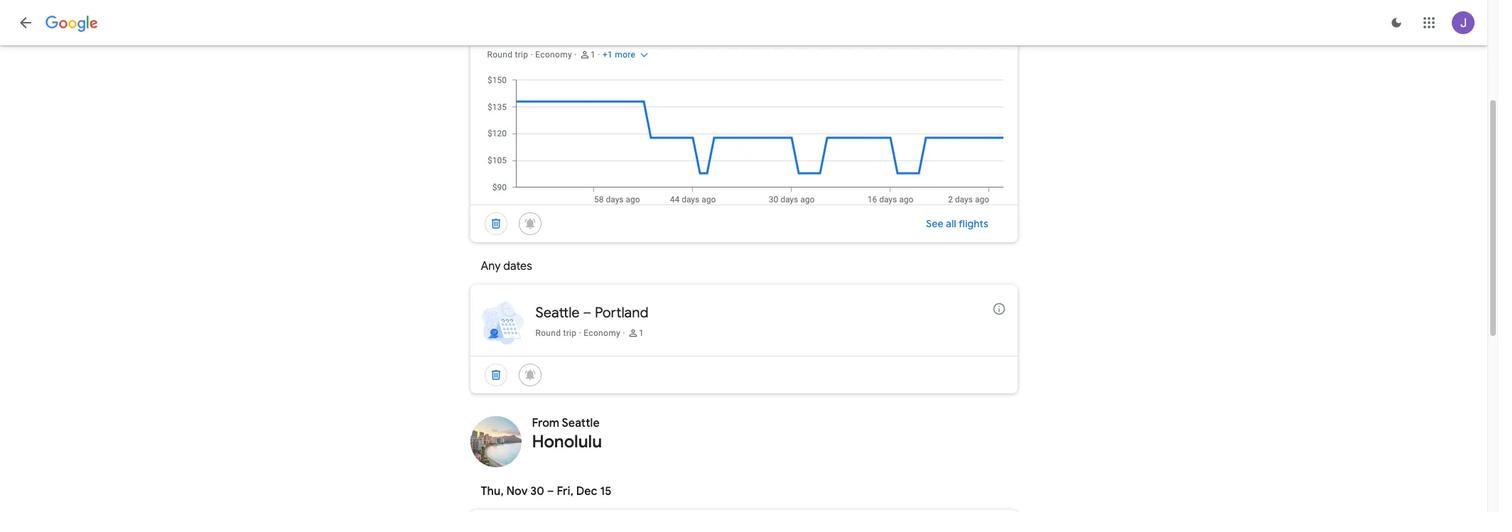 Task type: describe. For each thing, give the bounding box(es) containing it.
dec
[[576, 485, 598, 499]]

nov
[[506, 485, 528, 499]]

+1
[[603, 50, 613, 60]]

price history graph image
[[482, 75, 1017, 205]]

all
[[946, 217, 957, 230]]

remove saved flight image
[[479, 358, 513, 392]]

more
[[615, 50, 636, 60]]

any
[[481, 259, 501, 274]]

30
[[530, 485, 544, 499]]

from
[[532, 417, 559, 431]]

go back image
[[17, 14, 34, 31]]

0 vertical spatial 1 passenger text field
[[591, 49, 596, 60]]

1 horizontal spatial –
[[583, 304, 592, 322]]

1 horizontal spatial 1 passenger text field
[[639, 328, 644, 339]]

1 vertical spatial round trip economy
[[536, 328, 620, 338]]

any dates
[[481, 259, 532, 274]]

+1 more
[[603, 50, 636, 60]]

remove saved flight, round trip from seattle to portland.sat, nov 25 – sat, dec 2 image
[[479, 207, 513, 241]]

honolulu
[[532, 431, 602, 453]]

thu, nov 30 – fri, dec 15
[[481, 485, 612, 499]]

1 horizontal spatial 1
[[639, 328, 644, 338]]

see all flights
[[926, 217, 989, 230]]

15
[[600, 485, 612, 499]]

0 horizontal spatial economy
[[535, 50, 572, 60]]

0 vertical spatial seattle
[[536, 304, 580, 322]]

change appearance image
[[1380, 6, 1414, 40]]

0 horizontal spatial round
[[487, 50, 513, 60]]

seattle  –  portland
[[536, 304, 649, 322]]



Task type: vqa. For each thing, say whether or not it's contained in the screenshot.
294 US dollars text box related to 273
no



Task type: locate. For each thing, give the bounding box(es) containing it.
more info on tracking any dates image
[[992, 302, 1006, 316]]

thu,
[[481, 485, 504, 499]]

– left 'portland'
[[583, 304, 592, 322]]

0 vertical spatial economy
[[535, 50, 572, 60]]

trip
[[515, 50, 528, 60], [563, 328, 577, 338]]

1 vertical spatial 1 passenger text field
[[639, 328, 644, 339]]

0 horizontal spatial trip
[[515, 50, 528, 60]]

round trip economy
[[487, 50, 572, 60], [536, 328, 620, 338]]

0 horizontal spatial 1
[[591, 50, 596, 60]]

price history graph application
[[482, 75, 1017, 205]]

seattle
[[536, 304, 580, 322], [562, 417, 600, 431]]

0 horizontal spatial –
[[547, 485, 554, 499]]

economy left +1
[[535, 50, 572, 60]]

0 horizontal spatial 1 passenger text field
[[591, 49, 596, 60]]

0 vertical spatial trip
[[515, 50, 528, 60]]

1 vertical spatial 1
[[639, 328, 644, 338]]

1 vertical spatial –
[[547, 485, 554, 499]]

from seattle honolulu
[[532, 417, 602, 453]]

– right 30
[[547, 485, 554, 499]]

0 vertical spatial round
[[487, 50, 513, 60]]

seattle up "honolulu"
[[562, 417, 600, 431]]

fri,
[[557, 485, 574, 499]]

1 down 'portland'
[[639, 328, 644, 338]]

1 vertical spatial round
[[536, 328, 561, 338]]

1 vertical spatial seattle
[[562, 417, 600, 431]]

1 passenger text field
[[591, 49, 596, 60], [639, 328, 644, 339]]

1 left +1
[[591, 50, 596, 60]]

+1 more link
[[603, 49, 650, 60]]

1 passenger text field down 'portland'
[[639, 328, 644, 339]]

–
[[583, 304, 592, 322], [547, 485, 554, 499]]

round
[[487, 50, 513, 60], [536, 328, 561, 338]]

economy down the seattle  –  portland
[[584, 328, 620, 338]]

economy
[[535, 50, 572, 60], [584, 328, 620, 338]]

see
[[926, 217, 944, 230]]

1 horizontal spatial economy
[[584, 328, 620, 338]]

dates
[[503, 259, 532, 274]]

1
[[591, 50, 596, 60], [639, 328, 644, 338]]

1 vertical spatial trip
[[563, 328, 577, 338]]

seattle inside from seattle honolulu
[[562, 417, 600, 431]]

flights
[[959, 217, 989, 230]]

0 vertical spatial –
[[583, 304, 592, 322]]

0 vertical spatial round trip economy
[[487, 50, 572, 60]]

1 passenger text field left +1
[[591, 49, 596, 60]]

0 vertical spatial 1
[[591, 50, 596, 60]]

seattle left 'portland'
[[536, 304, 580, 322]]

1 vertical spatial economy
[[584, 328, 620, 338]]

1 horizontal spatial round
[[536, 328, 561, 338]]

portland
[[595, 304, 649, 322]]

1 horizontal spatial trip
[[563, 328, 577, 338]]



